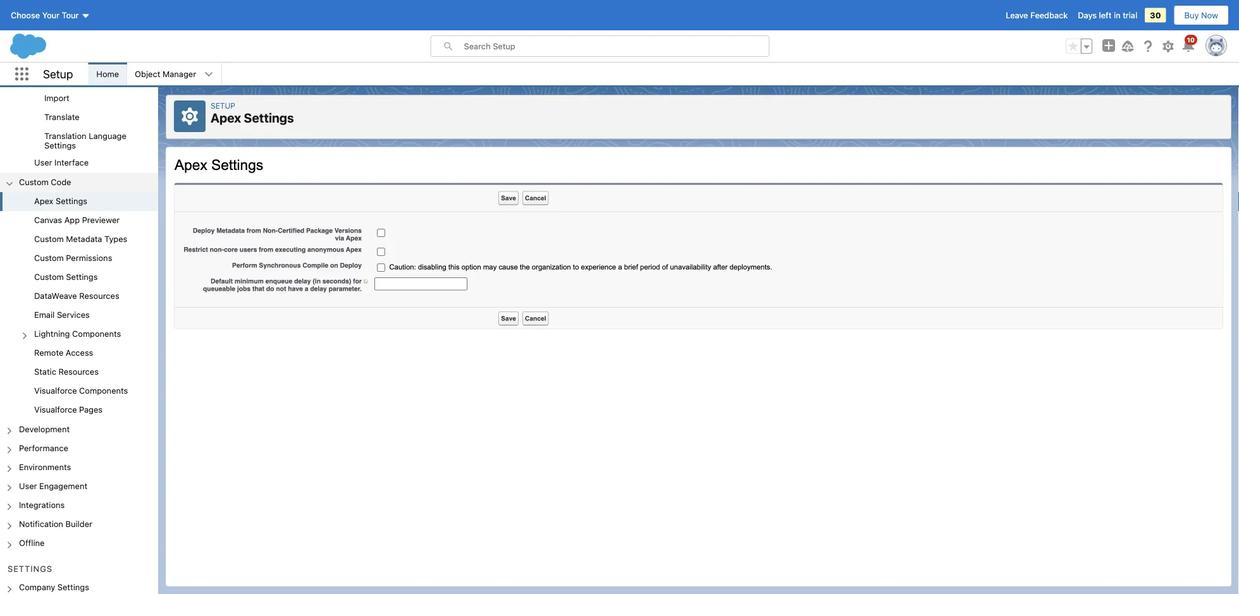 Task type: locate. For each thing, give the bounding box(es) containing it.
visualforce inside "link"
[[34, 405, 77, 415]]

translate link
[[44, 112, 79, 124]]

visualforce down static resources link
[[34, 386, 77, 396]]

import link
[[44, 93, 69, 105]]

components for lightning components
[[72, 329, 121, 339]]

setup
[[43, 67, 73, 81], [211, 101, 235, 110]]

settings inside setup apex settings
[[244, 110, 294, 125]]

translate
[[44, 112, 79, 122]]

manager
[[163, 69, 196, 79]]

custom down canvas
[[34, 234, 64, 244]]

apex down custom code link
[[34, 196, 53, 206]]

components up access on the bottom left of page
[[72, 329, 121, 339]]

export image
[[0, 71, 158, 90]]

setup inside setup apex settings
[[211, 101, 235, 110]]

1 horizontal spatial apex
[[211, 110, 241, 125]]

0 vertical spatial setup
[[43, 67, 73, 81]]

email
[[34, 310, 55, 320]]

interface
[[54, 158, 89, 167]]

0 vertical spatial components
[[72, 329, 121, 339]]

remote access
[[34, 348, 93, 358]]

custom for custom settings
[[34, 272, 64, 282]]

canvas app previewer
[[34, 215, 120, 225]]

custom code link
[[19, 177, 71, 188]]

visualforce for visualforce pages
[[34, 405, 77, 415]]

1 vertical spatial resources
[[59, 367, 99, 377]]

your
[[42, 10, 59, 20]]

custom permissions link
[[34, 253, 112, 265]]

visualforce pages
[[34, 405, 103, 415]]

settings inside apex settings link
[[56, 196, 87, 206]]

0 horizontal spatial apex
[[34, 196, 53, 206]]

components up pages
[[79, 386, 128, 396]]

import
[[44, 93, 69, 103]]

environments
[[19, 462, 71, 472]]

custom settings link
[[34, 272, 98, 284]]

builder
[[65, 520, 92, 529]]

user up custom code
[[34, 158, 52, 167]]

10
[[1187, 36, 1195, 43]]

lightning
[[34, 329, 70, 339]]

setup for setup
[[43, 67, 73, 81]]

30
[[1150, 10, 1161, 20]]

1 vertical spatial components
[[79, 386, 128, 396]]

object
[[135, 69, 160, 79]]

apex
[[211, 110, 241, 125], [34, 196, 53, 206]]

0 vertical spatial resources
[[79, 291, 119, 301]]

buy now button
[[1174, 5, 1229, 25]]

user interface
[[34, 158, 89, 167]]

leave
[[1006, 10, 1028, 20]]

services
[[57, 310, 90, 320]]

dataweave
[[34, 291, 77, 301]]

custom for custom code
[[19, 177, 49, 186]]

resources down access on the bottom left of page
[[59, 367, 99, 377]]

offline
[[19, 539, 45, 548]]

home
[[96, 69, 119, 79]]

1 vertical spatial visualforce
[[34, 405, 77, 415]]

group
[[0, 0, 158, 173], [1066, 39, 1093, 54], [0, 71, 158, 154], [0, 192, 158, 421]]

0 vertical spatial apex
[[211, 110, 241, 125]]

1 horizontal spatial setup
[[211, 101, 235, 110]]

lightning components link
[[34, 329, 121, 341]]

1 vertical spatial setup
[[211, 101, 235, 110]]

Search Setup text field
[[464, 36, 769, 56]]

days
[[1078, 10, 1097, 20]]

environments link
[[19, 462, 71, 474]]

static resources
[[34, 367, 99, 377]]

visualforce components
[[34, 386, 128, 396]]

visualforce components link
[[34, 386, 128, 398]]

apex settings
[[34, 196, 87, 206]]

company settings
[[19, 583, 89, 593]]

custom code
[[19, 177, 71, 186]]

apex down "setup" link
[[211, 110, 241, 125]]

user up integrations
[[19, 481, 37, 491]]

0 vertical spatial user
[[34, 158, 52, 167]]

dataweave resources link
[[34, 291, 119, 303]]

performance
[[19, 443, 68, 453]]

in
[[1114, 10, 1121, 20]]

apex inside tree item
[[34, 196, 53, 206]]

0 horizontal spatial setup
[[43, 67, 73, 81]]

1 visualforce from the top
[[34, 386, 77, 396]]

user for user engagement
[[19, 481, 37, 491]]

home link
[[89, 63, 127, 85]]

visualforce up development
[[34, 405, 77, 415]]

user for user interface
[[34, 158, 52, 167]]

visualforce pages link
[[34, 405, 103, 417]]

resources
[[79, 291, 119, 301], [59, 367, 99, 377]]

static
[[34, 367, 56, 377]]

development
[[19, 424, 70, 434]]

custom left code
[[19, 177, 49, 186]]

setup link
[[211, 101, 235, 110]]

custom for custom permissions
[[34, 253, 64, 263]]

resources up services
[[79, 291, 119, 301]]

notification builder
[[19, 520, 92, 529]]

leave feedback link
[[1006, 10, 1068, 20]]

group containing apex settings
[[0, 192, 158, 421]]

company settings link
[[19, 583, 89, 594]]

days left in trial
[[1078, 10, 1138, 20]]

visualforce
[[34, 386, 77, 396], [34, 405, 77, 415]]

canvas
[[34, 215, 62, 225]]

visualforce for visualforce components
[[34, 386, 77, 396]]

custom for custom metadata types
[[34, 234, 64, 244]]

1 vertical spatial apex
[[34, 196, 53, 206]]

canvas app previewer link
[[34, 215, 120, 226]]

trial
[[1123, 10, 1138, 20]]

2 visualforce from the top
[[34, 405, 77, 415]]

user
[[34, 158, 52, 167], [19, 481, 37, 491]]

custom code tree item
[[0, 173, 158, 421]]

custom up custom settings
[[34, 253, 64, 263]]

resources for dataweave resources
[[79, 291, 119, 301]]

custom up dataweave
[[34, 272, 64, 282]]

1 vertical spatial user
[[19, 481, 37, 491]]

0 vertical spatial visualforce
[[34, 386, 77, 396]]

remote access link
[[34, 348, 93, 360]]

components
[[72, 329, 121, 339], [79, 386, 128, 396]]

settings
[[244, 110, 294, 125], [44, 141, 76, 150], [56, 196, 87, 206], [66, 272, 98, 282], [8, 564, 53, 574], [57, 583, 89, 593]]

custom
[[19, 177, 49, 186], [34, 234, 64, 244], [34, 253, 64, 263], [34, 272, 64, 282]]

components for visualforce components
[[79, 386, 128, 396]]

translation language settings link
[[44, 131, 158, 150]]

custom metadata types
[[34, 234, 127, 244]]



Task type: vqa. For each thing, say whether or not it's contained in the screenshot.
the Remote Access
yes



Task type: describe. For each thing, give the bounding box(es) containing it.
email services link
[[34, 310, 90, 322]]

custom metadata types link
[[34, 234, 127, 246]]

left
[[1099, 10, 1112, 20]]

object manager
[[135, 69, 196, 79]]

10 button
[[1181, 35, 1198, 54]]

offline link
[[19, 539, 45, 550]]

remote
[[34, 348, 63, 358]]

feedback
[[1031, 10, 1068, 20]]

email services
[[34, 310, 90, 320]]

choose your tour
[[11, 10, 79, 20]]

settings inside custom settings link
[[66, 272, 98, 282]]

user engagement
[[19, 481, 87, 491]]

apex inside setup apex settings
[[211, 110, 241, 125]]

object manager link
[[127, 63, 204, 85]]

company
[[19, 583, 55, 593]]

static resources link
[[34, 367, 99, 379]]

apex settings tree item
[[0, 192, 158, 211]]

types
[[104, 234, 127, 244]]

code
[[51, 177, 71, 186]]

setup for setup apex settings
[[211, 101, 235, 110]]

now
[[1201, 10, 1218, 20]]

metadata
[[66, 234, 102, 244]]

custom permissions
[[34, 253, 112, 263]]

buy now
[[1185, 10, 1218, 20]]

dataweave resources
[[34, 291, 119, 301]]

setup apex settings
[[211, 101, 294, 125]]

buy
[[1185, 10, 1199, 20]]

settings inside translation language settings
[[44, 141, 76, 150]]

integrations
[[19, 500, 65, 510]]

user engagement link
[[19, 481, 87, 493]]

leave feedback
[[1006, 10, 1068, 20]]

custom settings
[[34, 272, 98, 282]]

tour
[[62, 10, 79, 20]]

development link
[[19, 424, 70, 436]]

app
[[64, 215, 80, 225]]

permissions
[[66, 253, 112, 263]]

choose your tour button
[[10, 5, 91, 25]]

translation
[[44, 131, 86, 141]]

engagement
[[39, 481, 87, 491]]

notification builder link
[[19, 520, 92, 531]]

notification
[[19, 520, 63, 529]]

user interface link
[[34, 158, 89, 169]]

language
[[89, 131, 126, 141]]

performance link
[[19, 443, 68, 455]]

pages
[[79, 405, 103, 415]]

integrations link
[[19, 500, 65, 512]]

translation language settings
[[44, 131, 126, 150]]

settings inside company settings link
[[57, 583, 89, 593]]

apex settings link
[[34, 196, 87, 207]]

lightning components
[[34, 329, 121, 339]]

access
[[66, 348, 93, 358]]

choose
[[11, 10, 40, 20]]

resources for static resources
[[59, 367, 99, 377]]

previewer
[[82, 215, 120, 225]]



